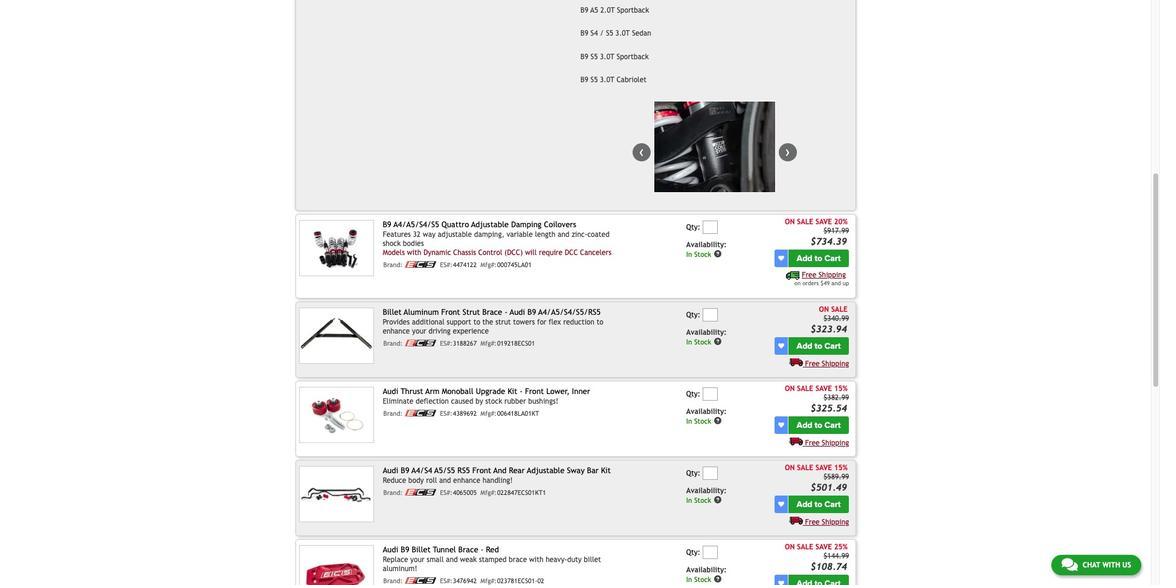 Task type: vqa. For each thing, say whether or not it's contained in the screenshot.
›
yes



Task type: describe. For each thing, give the bounding box(es) containing it.
to for $734.39
[[815, 253, 823, 263]]

to for $325.54
[[815, 420, 823, 430]]

tunnel
[[433, 546, 456, 555]]

shipping for $325.54
[[822, 439, 850, 447]]

32
[[413, 230, 421, 239]]

aluminum
[[404, 308, 439, 317]]

(dcc)
[[505, 248, 523, 257]]

adjustable
[[438, 230, 472, 239]]

replace
[[383, 555, 408, 564]]

billet aluminum front strut brace - audi b9 a4/a5/s4/s5/rs5 provides additional support to the strut towers for flex reduction to enhance your driving experience
[[383, 308, 604, 335]]

es#: 4474122 mfg#: 000745la01
[[440, 261, 532, 268]]

$325.54
[[811, 403, 848, 414]]

‹
[[640, 143, 644, 160]]

require
[[539, 248, 563, 257]]

lower,
[[547, 387, 570, 396]]

with inside audi b9 billet tunnel brace - red replace your small and weak stamped brace with heavy-duty billet aluminum!
[[530, 555, 544, 564]]

orders
[[803, 280, 819, 286]]

save for $734.39
[[816, 218, 833, 226]]

on sale $340.99 $323.94
[[811, 306, 850, 335]]

weak
[[460, 555, 477, 564]]

chassis
[[453, 248, 476, 257]]

reduction
[[564, 318, 595, 326]]

bushings!
[[529, 397, 559, 405]]

billet aluminum front strut brace - audi b9 a4/a5/s4/s5/rs5 link
[[383, 308, 601, 317]]

4389692
[[453, 410, 477, 417]]

in for $501.49
[[687, 496, 693, 504]]

free shipping for $325.54
[[806, 439, 850, 447]]

add to cart for $501.49
[[797, 499, 841, 510]]

audi thrust arm monoball upgrade kit - front lower, inner link
[[383, 387, 591, 396]]

control
[[479, 248, 503, 257]]

25%
[[835, 543, 848, 552]]

coilovers
[[544, 220, 577, 229]]

on sale save 20% $917.99 $734.39
[[785, 218, 850, 247]]

b9 inside billet aluminum front strut brace - audi b9 a4/a5/s4/s5/rs5 provides additional support to the strut towers for flex reduction to enhance your driving experience
[[528, 308, 536, 317]]

upgrade
[[476, 387, 506, 396]]

heavy-
[[546, 555, 568, 564]]

up
[[843, 280, 850, 286]]

adjustable inside the audi b9 a4/s4 a5/s5 rs5 front and rear adjustable sway bar kit reduce body roll and enhance handling!
[[527, 466, 565, 475]]

add for $323.94
[[797, 341, 813, 351]]

brace for $323.94
[[483, 308, 503, 317]]

brand: for $501.49
[[384, 489, 403, 496]]

shock
[[383, 239, 401, 248]]

a5
[[591, 6, 599, 14]]

add to wish list image for $501.49
[[779, 501, 785, 507]]

a5/s5
[[435, 466, 455, 475]]

es#: for $325.54
[[440, 410, 453, 417]]

in for $734.39
[[687, 250, 693, 258]]

5 mfg#: from the top
[[481, 577, 497, 584]]

monoball
[[442, 387, 474, 396]]

brand: for $734.39
[[384, 261, 403, 268]]

006418la01kt
[[497, 410, 540, 417]]

availability: in stock for $734.39
[[687, 240, 727, 258]]

cart for $323.94
[[825, 341, 841, 351]]

damping,
[[475, 230, 505, 239]]

2 availability: from the top
[[687, 328, 727, 337]]

driving
[[429, 327, 451, 335]]

and inside the audi b9 a4/s4 a5/s5 rs5 front and rear adjustable sway bar kit reduce body roll and enhance handling!
[[440, 476, 451, 485]]

towers
[[513, 318, 535, 326]]

to for $501.49
[[815, 499, 823, 510]]

b9 a4/a5/s4/s5 quattro adjustable damping coilovers features 32 way adjustable damping, variable length and zinc-coated shock bodies models with dynamic chassis control (dcc) will require dcc cancelers
[[383, 220, 612, 257]]

aluminum!
[[383, 564, 418, 573]]

2 mfg#: from the top
[[481, 340, 497, 347]]

‹ link
[[633, 143, 651, 162]]

add to cart for $323.94
[[797, 341, 841, 351]]

add to wish list image for $108.74
[[779, 581, 785, 585]]

$49
[[821, 280, 830, 286]]

kit inside audi thrust arm monoball upgrade kit - front lower, inner eliminate deflection caused by stock rubber bushings!
[[508, 387, 518, 396]]

cart for $325.54
[[825, 420, 841, 430]]

to right reduction
[[597, 318, 604, 326]]

0 vertical spatial 3.0t
[[616, 29, 630, 38]]

availability: in stock for $325.54
[[687, 407, 727, 425]]

es#3476942 - 023781ecs01-02 - audi b9 billet tunnel brace - red - replace your small and weak stamped brace with heavy-duty billet aluminum! - ecs - audi image
[[300, 546, 374, 585]]

with inside chat with us link
[[1103, 561, 1121, 570]]

billet
[[584, 555, 601, 564]]

es#4474122 - 000745la01 - b9 a4/a5/s4/s5 quattro adjustable damping coilovers - features 32 way adjustable damping, variable length and zinc-coated shock bodies - ecs - audi image
[[300, 220, 374, 276]]

availability: for $325.54
[[687, 407, 727, 416]]

b9 left a5
[[581, 6, 589, 14]]

b9 s4 / s5 3.0t sedan
[[581, 29, 652, 38]]

add to wish list image for $323.94
[[779, 343, 785, 349]]

kit inside the audi b9 a4/s4 a5/s5 rs5 front and rear adjustable sway bar kit reduce body roll and enhance handling!
[[602, 466, 611, 475]]

inner
[[572, 387, 591, 396]]

es#: 3476942 mfg#: 023781ecs01-02
[[440, 577, 545, 584]]

2 qty: from the top
[[687, 311, 701, 320]]

coated
[[588, 230, 610, 239]]

5 availability: in stock from the top
[[687, 566, 727, 584]]

caused
[[451, 397, 474, 405]]

brace for $108.74
[[459, 546, 479, 555]]

cancelers
[[580, 248, 612, 257]]

on sale save 25% $144.99 $108.74
[[785, 543, 850, 572]]

to for $323.94
[[815, 341, 823, 351]]

sportback for b9 s5 3.0t sportback
[[617, 52, 649, 61]]

s4
[[591, 29, 598, 38]]

by
[[476, 397, 483, 405]]

cabriolet
[[617, 76, 647, 84]]

b9 inside audi b9 billet tunnel brace - red replace your small and weak stamped brace with heavy-duty billet aluminum!
[[401, 546, 410, 555]]

question sign image for $325.54
[[714, 416, 722, 425]]

add to cart button for $323.94
[[789, 337, 850, 355]]

on sale save 15% $589.99 $501.49
[[785, 464, 850, 493]]

us
[[1123, 561, 1132, 570]]

sale inside on sale save 25% $144.99 $108.74
[[798, 543, 814, 552]]

thrust
[[401, 387, 424, 396]]

a4/a5/s4/s5
[[394, 220, 440, 229]]

strut
[[496, 318, 511, 326]]

b9 inside b9 a4/a5/s4/s5 quattro adjustable damping coilovers features 32 way adjustable damping, variable length and zinc-coated shock bodies models with dynamic chassis control (dcc) will require dcc cancelers
[[383, 220, 392, 229]]

audi b9 a4/s4 a5/s5 rs5 front and rear adjustable sway bar kit link
[[383, 466, 611, 475]]

free for $501.49
[[806, 518, 820, 527]]

mfg#: for $501.49
[[481, 489, 497, 496]]

ecs - corporate logo image for $325.54
[[405, 410, 437, 416]]

shipping for $501.49
[[822, 518, 850, 527]]

$589.99
[[824, 473, 850, 481]]

chat
[[1083, 561, 1101, 570]]

bodies
[[403, 239, 424, 248]]

free shipping image for $501.49
[[790, 516, 803, 525]]

and inside free shipping on orders $49 and up
[[832, 280, 842, 286]]

3.0t for cabriolet
[[600, 76, 615, 84]]

free shipping for $501.49
[[806, 518, 850, 527]]

billet inside billet aluminum front strut brace - audi b9 a4/a5/s4/s5/rs5 provides additional support to the strut towers for flex reduction to enhance your driving experience
[[383, 308, 402, 317]]

›
[[786, 143, 791, 160]]

on for $325.54
[[785, 385, 795, 393]]

5 stock from the top
[[695, 575, 712, 584]]

front inside audi thrust arm monoball upgrade kit - front lower, inner eliminate deflection caused by stock rubber bushings!
[[525, 387, 544, 396]]

audi for $325.54
[[383, 387, 399, 396]]

question sign image for $734.39
[[714, 250, 722, 258]]

rubber
[[505, 397, 526, 405]]

$108.74
[[811, 561, 848, 572]]

sedan
[[632, 29, 652, 38]]

audi b9 a4/s4 a5/s5 rs5 front and rear adjustable sway bar kit reduce body roll and enhance handling!
[[383, 466, 611, 485]]

b9 s5 3.0t sportback
[[581, 52, 649, 61]]

2 brand: from the top
[[384, 340, 403, 347]]

bar
[[587, 466, 599, 475]]

chat with us link
[[1052, 555, 1142, 576]]

2.0t
[[601, 6, 615, 14]]

add to wish list image for $734.39
[[779, 255, 785, 261]]

eliminate
[[383, 397, 414, 405]]

for
[[538, 318, 547, 326]]

free shipping on orders $49 and up
[[795, 271, 850, 286]]

models
[[383, 248, 405, 257]]

free inside free shipping on orders $49 and up
[[802, 271, 817, 279]]

add for $325.54
[[797, 420, 813, 430]]

$340.99
[[824, 315, 850, 323]]

ecs - corporate logo image for $734.39
[[405, 261, 437, 268]]

and inside audi b9 billet tunnel brace - red replace your small and weak stamped brace with heavy-duty billet aluminum!
[[446, 555, 458, 564]]

on for $501.49
[[785, 464, 795, 472]]

cart for $734.39
[[825, 253, 841, 263]]

sale for $734.39
[[798, 218, 814, 226]]

dynamic
[[424, 248, 451, 257]]

adjustable inside b9 a4/a5/s4/s5 quattro adjustable damping coilovers features 32 way adjustable damping, variable length and zinc-coated shock bodies models with dynamic chassis control (dcc) will require dcc cancelers
[[471, 220, 509, 229]]

red
[[486, 546, 499, 555]]

stock for $325.54
[[695, 417, 712, 425]]

shipping for $323.94
[[822, 360, 850, 368]]

will
[[525, 248, 537, 257]]

free shipping image for $323.94
[[790, 358, 803, 366]]

comments image
[[1062, 557, 1079, 572]]

strut
[[463, 308, 480, 317]]



Task type: locate. For each thing, give the bounding box(es) containing it.
audi up towers
[[510, 308, 525, 317]]

availability:
[[687, 240, 727, 249], [687, 328, 727, 337], [687, 407, 727, 416], [687, 487, 727, 495], [687, 566, 727, 574]]

1 add to cart button from the top
[[789, 250, 850, 267]]

0 vertical spatial add to wish list image
[[779, 343, 785, 349]]

stock
[[486, 397, 503, 405]]

to
[[815, 253, 823, 263], [474, 318, 481, 326], [597, 318, 604, 326], [815, 341, 823, 351], [815, 420, 823, 430], [815, 499, 823, 510]]

2 vertical spatial question sign image
[[714, 496, 722, 504]]

audi for $108.74
[[383, 546, 399, 555]]

2 vertical spatial -
[[481, 546, 484, 555]]

qty: for $734.39
[[687, 223, 701, 232]]

ecs - corporate logo image down the "body"
[[405, 489, 437, 496]]

with inside b9 a4/a5/s4/s5 quattro adjustable damping coilovers features 32 way adjustable damping, variable length and zinc-coated shock bodies models with dynamic chassis control (dcc) will require dcc cancelers
[[407, 248, 422, 257]]

brace
[[483, 308, 503, 317], [459, 546, 479, 555]]

cart down $734.39
[[825, 253, 841, 263]]

$382.99
[[824, 394, 850, 402]]

question sign image
[[714, 337, 722, 346], [714, 416, 722, 425], [714, 496, 722, 504]]

- up "strut"
[[505, 308, 508, 317]]

2 save from the top
[[816, 385, 833, 393]]

- inside audi thrust arm monoball upgrade kit - front lower, inner eliminate deflection caused by stock rubber bushings!
[[520, 387, 523, 396]]

sale for $501.49
[[798, 464, 814, 472]]

000745la01
[[497, 261, 532, 268]]

0 vertical spatial -
[[505, 308, 508, 317]]

es#: for $734.39
[[440, 261, 453, 268]]

quattro
[[442, 220, 469, 229]]

2 15% from the top
[[835, 464, 848, 472]]

5 es#: from the top
[[440, 577, 453, 584]]

es#: 3188267 mfg#: 019218ecs01
[[440, 340, 535, 347]]

5 qty: from the top
[[687, 549, 701, 557]]

0 vertical spatial s5
[[606, 29, 614, 38]]

b9 up the replace
[[401, 546, 410, 555]]

brand: for $325.54
[[384, 410, 403, 417]]

- up rubber on the left bottom of page
[[520, 387, 523, 396]]

3.0t for sportback
[[600, 52, 615, 61]]

audi up the reduce
[[383, 466, 399, 475]]

5 availability: from the top
[[687, 566, 727, 574]]

sportback for b9 a5 2.0t sportback
[[617, 6, 650, 14]]

3 es#: from the top
[[440, 410, 453, 417]]

save up $382.99
[[816, 385, 833, 393]]

1 horizontal spatial enhance
[[454, 476, 481, 485]]

5 brand: from the top
[[384, 577, 403, 584]]

1 vertical spatial enhance
[[454, 476, 481, 485]]

1 horizontal spatial -
[[505, 308, 508, 317]]

s5 for sportback
[[591, 52, 598, 61]]

4 es#: from the top
[[440, 489, 453, 496]]

add to cart down $323.94
[[797, 341, 841, 351]]

provides
[[383, 318, 410, 326]]

audi inside audi thrust arm monoball upgrade kit - front lower, inner eliminate deflection caused by stock rubber bushings!
[[383, 387, 399, 396]]

with
[[407, 248, 422, 257], [530, 555, 544, 564], [1103, 561, 1121, 570]]

15%
[[835, 385, 848, 393], [835, 464, 848, 472]]

free shipping image for $734.39
[[786, 271, 800, 280]]

your
[[412, 327, 427, 335], [411, 555, 425, 564]]

15% inside on sale save 15% $589.99 $501.49
[[835, 464, 848, 472]]

save inside on sale save 15% $382.99 $325.54
[[816, 385, 833, 393]]

billet up provides
[[383, 308, 402, 317]]

2 availability: in stock from the top
[[687, 328, 727, 346]]

add to cart down $325.54
[[797, 420, 841, 430]]

1 add to wish list image from the top
[[779, 343, 785, 349]]

1 vertical spatial add to wish list image
[[779, 422, 785, 428]]

stock for $501.49
[[695, 496, 712, 504]]

sale for $325.54
[[798, 385, 814, 393]]

add to wish list image
[[779, 343, 785, 349], [779, 422, 785, 428], [779, 581, 785, 585]]

0 vertical spatial kit
[[508, 387, 518, 396]]

audi inside audi b9 billet tunnel brace - red replace your small and weak stamped brace with heavy-duty billet aluminum!
[[383, 546, 399, 555]]

mfg#:
[[481, 261, 497, 268], [481, 340, 497, 347], [481, 410, 497, 417], [481, 489, 497, 496], [481, 577, 497, 584]]

ecs - corporate logo image for $501.49
[[405, 489, 437, 496]]

free shipping image
[[786, 271, 800, 280], [790, 358, 803, 366], [790, 437, 803, 446], [790, 516, 803, 525]]

enhance inside the audi b9 a4/s4 a5/s5 rs5 front and rear adjustable sway bar kit reduce body roll and enhance handling!
[[454, 476, 481, 485]]

add to cart for $325.54
[[797, 420, 841, 430]]

b9 down 'b9 s5 3.0t sportback'
[[581, 76, 589, 84]]

2 add to cart from the top
[[797, 341, 841, 351]]

audi b9 billet tunnel brace - red replace your small and weak stamped brace with heavy-duty billet aluminum!
[[383, 546, 601, 573]]

sale
[[798, 218, 814, 226], [832, 306, 848, 314], [798, 385, 814, 393], [798, 464, 814, 472], [798, 543, 814, 552]]

2 stock from the top
[[695, 338, 712, 346]]

experience
[[453, 327, 489, 335]]

brace up the
[[483, 308, 503, 317]]

on
[[785, 218, 795, 226], [820, 306, 830, 314], [785, 385, 795, 393], [785, 464, 795, 472], [785, 543, 795, 552]]

with right brace
[[530, 555, 544, 564]]

4 add to cart from the top
[[797, 499, 841, 510]]

sale for $323.94
[[832, 306, 848, 314]]

es#3188267 - 019218ecs01 - billet aluminum front strut brace - audi b9 a4/a5/s4/s5/rs5 - provides additional support to the strut towers for flex reduction to enhance your driving experience - ecs - audi image
[[300, 308, 374, 364]]

front inside billet aluminum front strut brace - audi b9 a4/a5/s4/s5/rs5 provides additional support to the strut towers for flex reduction to enhance your driving experience
[[442, 308, 460, 317]]

on
[[795, 280, 801, 286]]

stock for $734.39
[[695, 250, 712, 258]]

to down $325.54
[[815, 420, 823, 430]]

shipping up $382.99
[[822, 360, 850, 368]]

2 question sign image from the top
[[714, 416, 722, 425]]

audi up eliminate
[[383, 387, 399, 396]]

1 free shipping from the top
[[806, 360, 850, 368]]

features
[[383, 230, 411, 239]]

2 vertical spatial s5
[[591, 76, 598, 84]]

4 ecs - corporate logo image from the top
[[405, 489, 437, 496]]

add to cart button down $734.39
[[789, 250, 850, 267]]

free for $325.54
[[806, 439, 820, 447]]

front up support
[[442, 308, 460, 317]]

5 in from the top
[[687, 575, 693, 584]]

$144.99
[[824, 552, 850, 561]]

adjustable right rear at the left bottom of page
[[527, 466, 565, 475]]

- left red
[[481, 546, 484, 555]]

free shipping
[[806, 360, 850, 368], [806, 439, 850, 447], [806, 518, 850, 527]]

question sign image for $501.49
[[714, 496, 722, 504]]

1 add to cart from the top
[[797, 253, 841, 263]]

4 mfg#: from the top
[[481, 489, 497, 496]]

brand:
[[384, 261, 403, 268], [384, 340, 403, 347], [384, 410, 403, 417], [384, 489, 403, 496], [384, 577, 403, 584]]

add to cart button for $501.49
[[789, 496, 850, 513]]

to down $734.39
[[815, 253, 823, 263]]

on inside on sale save 25% $144.99 $108.74
[[785, 543, 795, 552]]

15% for $325.54
[[835, 385, 848, 393]]

shipping up the 25%
[[822, 518, 850, 527]]

shipping inside free shipping on orders $49 and up
[[819, 271, 846, 279]]

free shipping down $323.94
[[806, 360, 850, 368]]

and left up
[[832, 280, 842, 286]]

3 save from the top
[[816, 464, 833, 472]]

ecs - corporate logo image down additional
[[405, 340, 437, 346]]

0 vertical spatial question sign image
[[714, 337, 722, 346]]

02
[[538, 577, 545, 584]]

sale inside on sale save 15% $382.99 $325.54
[[798, 385, 814, 393]]

s5 for cabriolet
[[591, 76, 598, 84]]

brand: down provides
[[384, 340, 403, 347]]

rs5
[[458, 466, 470, 475]]

add to cart button for $734.39
[[789, 250, 850, 267]]

1 es#: from the top
[[440, 261, 453, 268]]

20%
[[835, 218, 848, 226]]

mfg#: down handling!
[[481, 489, 497, 496]]

and inside b9 a4/a5/s4/s5 quattro adjustable damping coilovers features 32 way adjustable damping, variable length and zinc-coated shock bodies models with dynamic chassis control (dcc) will require dcc cancelers
[[558, 230, 570, 239]]

3 mfg#: from the top
[[481, 410, 497, 417]]

1 vertical spatial adjustable
[[527, 466, 565, 475]]

- inside billet aluminum front strut brace - audi b9 a4/a5/s4/s5/rs5 provides additional support to the strut towers for flex reduction to enhance your driving experience
[[505, 308, 508, 317]]

4 save from the top
[[816, 543, 833, 552]]

b9 a4/a5/s4/s5 quattro adjustable damping coilovers link
[[383, 220, 577, 229]]

1 cart from the top
[[825, 253, 841, 263]]

availability: in stock
[[687, 240, 727, 258], [687, 328, 727, 346], [687, 407, 727, 425], [687, 487, 727, 504], [687, 566, 727, 584]]

shipping up $589.99
[[822, 439, 850, 447]]

3 availability: from the top
[[687, 407, 727, 416]]

0 vertical spatial billet
[[383, 308, 402, 317]]

add to cart button down $325.54
[[789, 416, 850, 434]]

- for $323.94
[[505, 308, 508, 317]]

1 question sign image from the top
[[714, 250, 722, 258]]

reduce
[[383, 476, 406, 485]]

ecs - corporate logo image down the deflection at the bottom
[[405, 410, 437, 416]]

qty: for $325.54
[[687, 390, 701, 399]]

2 add to wish list image from the top
[[779, 422, 785, 428]]

1 brand: from the top
[[384, 261, 403, 268]]

3 free shipping from the top
[[806, 518, 850, 527]]

0 vertical spatial front
[[442, 308, 460, 317]]

1 vertical spatial question sign image
[[714, 416, 722, 425]]

3.0t
[[616, 29, 630, 38], [600, 52, 615, 61], [600, 76, 615, 84]]

brand: down the reduce
[[384, 489, 403, 496]]

availability: for $501.49
[[687, 487, 727, 495]]

enhance down provides
[[383, 327, 410, 335]]

1 in from the top
[[687, 250, 693, 258]]

mfg#: for $734.39
[[481, 261, 497, 268]]

2 vertical spatial free shipping
[[806, 518, 850, 527]]

b9 up b9 s5 3.0t cabriolet at the right top
[[581, 52, 589, 61]]

free shipping down $325.54
[[806, 439, 850, 447]]

body
[[409, 476, 424, 485]]

2 in from the top
[[687, 338, 693, 346]]

on for $323.94
[[820, 306, 830, 314]]

availability: for $734.39
[[687, 240, 727, 249]]

audi thrust arm monoball upgrade kit - front lower, inner eliminate deflection caused by stock rubber bushings!
[[383, 387, 591, 405]]

es#: down driving
[[440, 340, 453, 347]]

free up on sale save 25% $144.99 $108.74
[[806, 518, 820, 527]]

cart for $501.49
[[825, 499, 841, 510]]

ecs - corporate logo image down "dynamic"
[[405, 261, 437, 268]]

$323.94
[[811, 324, 848, 335]]

1 horizontal spatial adjustable
[[527, 466, 565, 475]]

free shipping image for $325.54
[[790, 437, 803, 446]]

s5 down "s4"
[[591, 52, 598, 61]]

1 qty: from the top
[[687, 223, 701, 232]]

on sale save 15% $382.99 $325.54
[[785, 385, 850, 414]]

sale inside on sale save 20% $917.99 $734.39
[[798, 218, 814, 226]]

2 horizontal spatial -
[[520, 387, 523, 396]]

free
[[802, 271, 817, 279], [806, 360, 820, 368], [806, 439, 820, 447], [806, 518, 820, 527]]

0 vertical spatial your
[[412, 327, 427, 335]]

b9 a5 2.0t sportback
[[581, 6, 650, 14]]

3 question sign image from the top
[[714, 496, 722, 504]]

1 vertical spatial -
[[520, 387, 523, 396]]

15% up $589.99
[[835, 464, 848, 472]]

2 es#: from the top
[[440, 340, 453, 347]]

3 ecs - corporate logo image from the top
[[405, 410, 437, 416]]

1 availability: in stock from the top
[[687, 240, 727, 258]]

es#: 4389692 mfg#: 006418la01kt
[[440, 410, 540, 417]]

cart down $323.94
[[825, 341, 841, 351]]

4 add from the top
[[797, 499, 813, 510]]

3476942
[[453, 577, 477, 584]]

019218ecs01
[[497, 340, 535, 347]]

1 vertical spatial 15%
[[835, 464, 848, 472]]

brand: down models
[[384, 261, 403, 268]]

0 horizontal spatial adjustable
[[471, 220, 509, 229]]

2 free shipping from the top
[[806, 439, 850, 447]]

0 vertical spatial free shipping
[[806, 360, 850, 368]]

1 horizontal spatial billet
[[412, 546, 431, 555]]

3 qty: from the top
[[687, 390, 701, 399]]

enhance inside billet aluminum front strut brace - audi b9 a4/a5/s4/s5/rs5 provides additional support to the strut towers for flex reduction to enhance your driving experience
[[383, 327, 410, 335]]

on for $734.39
[[785, 218, 795, 226]]

es#4389692 - 006418la01kt - audi thrust arm monoball upgrade kit - front lower, inner - eliminate deflection caused by stock rubber bushings! - ecs - audi image
[[300, 387, 374, 443]]

brand: down aluminum!
[[384, 577, 403, 584]]

sale up $501.49
[[798, 464, 814, 472]]

audi inside billet aluminum front strut brace - audi b9 a4/a5/s4/s5/rs5 provides additional support to the strut towers for flex reduction to enhance your driving experience
[[510, 308, 525, 317]]

4 qty: from the top
[[687, 469, 701, 478]]

1 horizontal spatial with
[[530, 555, 544, 564]]

free shipping image up on sale save 15% $589.99 $501.49
[[790, 437, 803, 446]]

chat with us
[[1083, 561, 1132, 570]]

in for $325.54
[[687, 417, 693, 425]]

on inside 'on sale $340.99 $323.94'
[[820, 306, 830, 314]]

and
[[558, 230, 570, 239], [832, 280, 842, 286], [440, 476, 451, 485], [446, 555, 458, 564]]

sportback up sedan
[[617, 6, 650, 14]]

mfg#: for $325.54
[[481, 410, 497, 417]]

1 vertical spatial add to wish list image
[[779, 501, 785, 507]]

- inside audi b9 billet tunnel brace - red replace your small and weak stamped brace with heavy-duty billet aluminum!
[[481, 546, 484, 555]]

2 add to cart button from the top
[[789, 337, 850, 355]]

3 add from the top
[[797, 420, 813, 430]]

small
[[427, 555, 444, 564]]

free up orders
[[802, 271, 817, 279]]

1 horizontal spatial kit
[[602, 466, 611, 475]]

add for $501.49
[[797, 499, 813, 510]]

support
[[447, 318, 472, 326]]

0 vertical spatial brace
[[483, 308, 503, 317]]

availability: in stock for $501.49
[[687, 487, 727, 504]]

free shipping for $323.94
[[806, 360, 850, 368]]

es#: left "3476942"
[[440, 577, 453, 584]]

15% for $501.49
[[835, 464, 848, 472]]

front up bushings!
[[525, 387, 544, 396]]

and down "coilovers"
[[558, 230, 570, 239]]

0 horizontal spatial -
[[481, 546, 484, 555]]

0 horizontal spatial billet
[[383, 308, 402, 317]]

add to wish list image
[[779, 255, 785, 261], [779, 501, 785, 507]]

sportback up cabriolet
[[617, 52, 649, 61]]

1 horizontal spatial front
[[473, 466, 492, 475]]

022847ecs01kt1
[[497, 489, 546, 496]]

s5 right the / on the top of the page
[[606, 29, 614, 38]]

b9 s5 3.0t cabriolet
[[581, 76, 647, 84]]

ecs - corporate logo image
[[405, 261, 437, 268], [405, 340, 437, 346], [405, 410, 437, 416], [405, 489, 437, 496], [405, 577, 437, 584]]

2 vertical spatial add to wish list image
[[779, 581, 785, 585]]

shipping up $49
[[819, 271, 846, 279]]

sale up $734.39
[[798, 218, 814, 226]]

$734.39
[[811, 236, 848, 247]]

0 horizontal spatial with
[[407, 248, 422, 257]]

3 availability: in stock from the top
[[687, 407, 727, 425]]

billet up small
[[412, 546, 431, 555]]

1 add from the top
[[797, 253, 813, 263]]

es#: down the deflection at the bottom
[[440, 410, 453, 417]]

› link
[[779, 143, 797, 162]]

3 add to cart from the top
[[797, 420, 841, 430]]

brace inside audi b9 billet tunnel brace - red replace your small and weak stamped brace with heavy-duty billet aluminum!
[[459, 546, 479, 555]]

0 vertical spatial question sign image
[[714, 250, 722, 258]]

2 ecs - corporate logo image from the top
[[405, 340, 437, 346]]

3.0t left sedan
[[616, 29, 630, 38]]

your down additional
[[412, 327, 427, 335]]

1 vertical spatial question sign image
[[714, 575, 722, 583]]

2 vertical spatial 3.0t
[[600, 76, 615, 84]]

add down on sale save 15% $382.99 $325.54
[[797, 420, 813, 430]]

0 vertical spatial add to wish list image
[[779, 255, 785, 261]]

1 availability: from the top
[[687, 240, 727, 249]]

0 horizontal spatial kit
[[508, 387, 518, 396]]

b9 inside the audi b9 a4/s4 a5/s5 rs5 front and rear adjustable sway bar kit reduce body roll and enhance handling!
[[401, 466, 410, 475]]

4 cart from the top
[[825, 499, 841, 510]]

2 add from the top
[[797, 341, 813, 351]]

1 vertical spatial brace
[[459, 546, 479, 555]]

with down bodies
[[407, 248, 422, 257]]

to up experience
[[474, 318, 481, 326]]

0 horizontal spatial brace
[[459, 546, 479, 555]]

mfg#: down the
[[481, 340, 497, 347]]

$501.49
[[811, 482, 848, 493]]

brace inside billet aluminum front strut brace - audi b9 a4/a5/s4/s5/rs5 provides additional support to the strut towers for flex reduction to enhance your driving experience
[[483, 308, 503, 317]]

1 ecs - corporate logo image from the top
[[405, 261, 437, 268]]

sale up $325.54
[[798, 385, 814, 393]]

add down on sale save 15% $589.99 $501.49
[[797, 499, 813, 510]]

variable
[[507, 230, 533, 239]]

3 brand: from the top
[[384, 410, 403, 417]]

save for $501.49
[[816, 464, 833, 472]]

b9 left "s4"
[[581, 29, 589, 38]]

free for $323.94
[[806, 360, 820, 368]]

front inside the audi b9 a4/s4 a5/s5 rs5 front and rear adjustable sway bar kit reduce body roll and enhance handling!
[[473, 466, 492, 475]]

3 add to cart button from the top
[[789, 416, 850, 434]]

3 add to wish list image from the top
[[779, 581, 785, 585]]

2 question sign image from the top
[[714, 575, 722, 583]]

billet inside audi b9 billet tunnel brace - red replace your small and weak stamped brace with heavy-duty billet aluminum!
[[412, 546, 431, 555]]

0 horizontal spatial enhance
[[383, 327, 410, 335]]

brand: down eliminate
[[384, 410, 403, 417]]

2 vertical spatial front
[[473, 466, 492, 475]]

enhance
[[383, 327, 410, 335], [454, 476, 481, 485]]

ecs - corporate logo image down aluminum!
[[405, 577, 437, 584]]

arm
[[426, 387, 440, 396]]

15% up $382.99
[[835, 385, 848, 393]]

front right rs5
[[473, 466, 492, 475]]

None text field
[[703, 221, 718, 234], [703, 309, 718, 322], [703, 221, 718, 234], [703, 309, 718, 322]]

1 vertical spatial your
[[411, 555, 425, 564]]

question sign image for $108.74
[[714, 575, 722, 583]]

4 in from the top
[[687, 496, 693, 504]]

enhance down rs5
[[454, 476, 481, 485]]

question sign image
[[714, 250, 722, 258], [714, 575, 722, 583]]

to down $323.94
[[815, 341, 823, 351]]

0 vertical spatial sportback
[[617, 6, 650, 14]]

sale up $108.74
[[798, 543, 814, 552]]

4474122
[[453, 261, 477, 268]]

None text field
[[703, 388, 718, 401], [703, 467, 718, 480], [703, 546, 718, 559], [703, 388, 718, 401], [703, 467, 718, 480], [703, 546, 718, 559]]

add to wish list image for $325.54
[[779, 422, 785, 428]]

1 vertical spatial front
[[525, 387, 544, 396]]

mfg#: down 'stock'
[[481, 410, 497, 417]]

1 vertical spatial s5
[[591, 52, 598, 61]]

add to cart down $501.49
[[797, 499, 841, 510]]

3 in from the top
[[687, 417, 693, 425]]

kit
[[508, 387, 518, 396], [602, 466, 611, 475]]

on inside on sale save 15% $382.99 $325.54
[[785, 385, 795, 393]]

brace up weak
[[459, 546, 479, 555]]

1 mfg#: from the top
[[481, 261, 497, 268]]

qty: for $501.49
[[687, 469, 701, 478]]

5 ecs - corporate logo image from the top
[[405, 577, 437, 584]]

b9 up towers
[[528, 308, 536, 317]]

3.0t left cabriolet
[[600, 76, 615, 84]]

stamped
[[479, 555, 507, 564]]

add up orders
[[797, 253, 813, 263]]

1 vertical spatial 3.0t
[[600, 52, 615, 61]]

3 cart from the top
[[825, 420, 841, 430]]

1 stock from the top
[[695, 250, 712, 258]]

es#: down "dynamic"
[[440, 261, 453, 268]]

1 vertical spatial sportback
[[617, 52, 649, 61]]

1 add to wish list image from the top
[[779, 255, 785, 261]]

on inside on sale save 15% $589.99 $501.49
[[785, 464, 795, 472]]

your inside audi b9 billet tunnel brace - red replace your small and weak stamped brace with heavy-duty billet aluminum!
[[411, 555, 425, 564]]

audi inside the audi b9 a4/s4 a5/s5 rs5 front and rear adjustable sway bar kit reduce body roll and enhance handling!
[[383, 466, 399, 475]]

- for $108.74
[[481, 546, 484, 555]]

2 cart from the top
[[825, 341, 841, 351]]

sale inside 'on sale $340.99 $323.94'
[[832, 306, 848, 314]]

deflection
[[416, 397, 449, 405]]

cart down $501.49
[[825, 499, 841, 510]]

audi up the replace
[[383, 546, 399, 555]]

sale up "$340.99"
[[832, 306, 848, 314]]

4 stock from the top
[[695, 496, 712, 504]]

way
[[423, 230, 436, 239]]

free up on sale save 15% $382.99 $325.54
[[806, 360, 820, 368]]

b9 up the reduce
[[401, 466, 410, 475]]

0 horizontal spatial front
[[442, 308, 460, 317]]

rear
[[509, 466, 525, 475]]

your inside billet aluminum front strut brace - audi b9 a4/a5/s4/s5/rs5 provides additional support to the strut towers for flex reduction to enhance your driving experience
[[412, 327, 427, 335]]

023781ecs01-
[[497, 577, 538, 584]]

1 question sign image from the top
[[714, 337, 722, 346]]

save up $917.99 at the right of the page
[[816, 218, 833, 226]]

s5
[[606, 29, 614, 38], [591, 52, 598, 61], [591, 76, 598, 84]]

2 add to wish list image from the top
[[779, 501, 785, 507]]

2 horizontal spatial front
[[525, 387, 544, 396]]

a4/a5/s4/s5/rs5
[[539, 308, 601, 317]]

add to cart for $734.39
[[797, 253, 841, 263]]

and down a5/s5
[[440, 476, 451, 485]]

4 availability: from the top
[[687, 487, 727, 495]]

1 vertical spatial free shipping
[[806, 439, 850, 447]]

2 horizontal spatial with
[[1103, 561, 1121, 570]]

audi for $501.49
[[383, 466, 399, 475]]

1 vertical spatial billet
[[412, 546, 431, 555]]

dcc
[[565, 248, 578, 257]]

save inside on sale save 20% $917.99 $734.39
[[816, 218, 833, 226]]

save for $325.54
[[816, 385, 833, 393]]

free shipping image up on sale save 25% $144.99 $108.74
[[790, 516, 803, 525]]

1 save from the top
[[816, 218, 833, 226]]

brace
[[509, 555, 527, 564]]

kit up rubber on the left bottom of page
[[508, 387, 518, 396]]

qty:
[[687, 223, 701, 232], [687, 311, 701, 320], [687, 390, 701, 399], [687, 469, 701, 478], [687, 549, 701, 557]]

sale inside on sale save 15% $589.99 $501.49
[[798, 464, 814, 472]]

es#4065005 - 022847ecs01kt1 - audi b9 a4/s4 a5/s5 rs5 front and rear adjustable sway bar kit - reduce body roll and enhance handling! - ecs - audi image
[[300, 466, 374, 523]]

3 stock from the top
[[695, 417, 712, 425]]

add to cart button down $501.49
[[789, 496, 850, 513]]

save inside on sale save 15% $589.99 $501.49
[[816, 464, 833, 472]]

es#: left the 4065005
[[440, 489, 453, 496]]

es#: for $501.49
[[440, 489, 453, 496]]

add to cart down $734.39
[[797, 253, 841, 263]]

15% inside on sale save 15% $382.99 $325.54
[[835, 385, 848, 393]]

mfg#: down stamped
[[481, 577, 497, 584]]

roll
[[426, 476, 437, 485]]

add for $734.39
[[797, 253, 813, 263]]

4 add to cart button from the top
[[789, 496, 850, 513]]

free shipping image up on sale save 15% $382.99 $325.54
[[790, 358, 803, 366]]

0 vertical spatial adjustable
[[471, 220, 509, 229]]

add to cart button for $325.54
[[789, 416, 850, 434]]

with left the us
[[1103, 561, 1121, 570]]

add to cart button down $323.94
[[789, 337, 850, 355]]

4 brand: from the top
[[384, 489, 403, 496]]

3188267
[[453, 340, 477, 347]]

damping
[[511, 220, 542, 229]]

and
[[494, 466, 507, 475]]

save inside on sale save 25% $144.99 $108.74
[[816, 543, 833, 552]]

stock
[[695, 250, 712, 258], [695, 338, 712, 346], [695, 417, 712, 425], [695, 496, 712, 504], [695, 575, 712, 584]]

4 availability: in stock from the top
[[687, 487, 727, 504]]

1 vertical spatial kit
[[602, 466, 611, 475]]

front
[[442, 308, 460, 317], [525, 387, 544, 396], [473, 466, 492, 475]]

on inside on sale save 20% $917.99 $734.39
[[785, 218, 795, 226]]

1 horizontal spatial brace
[[483, 308, 503, 317]]

the
[[483, 318, 494, 326]]

adjustable up damping, at top
[[471, 220, 509, 229]]

0 vertical spatial enhance
[[383, 327, 410, 335]]

0 vertical spatial 15%
[[835, 385, 848, 393]]

1 15% from the top
[[835, 385, 848, 393]]

cart down $325.54
[[825, 420, 841, 430]]

3.0t down the / on the top of the page
[[600, 52, 615, 61]]



